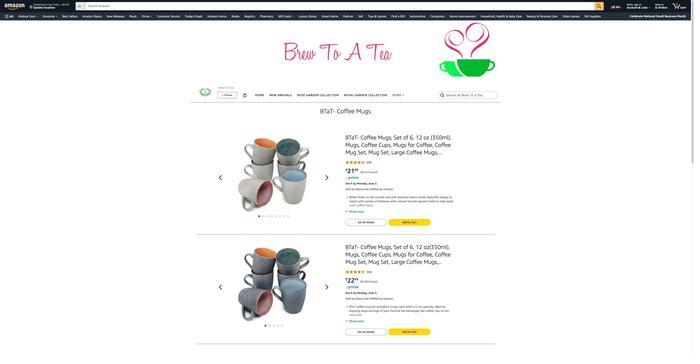 Task type: locate. For each thing, give the bounding box(es) containing it.
0 vertical spatial click to slide right image
[[326, 175, 329, 180]]

none search field inside the navigation navigation
[[76, 2, 604, 11]]

None submit
[[595, 2, 604, 10]]

none submit inside the navigation navigation
[[595, 2, 604, 10]]

2 click to slide right image from the top
[[326, 285, 329, 290]]

1 prime image from the top
[[346, 176, 359, 180]]

search image
[[440, 93, 445, 98]]

1 vertical spatial click to slide right image
[[326, 285, 329, 290]]

Search all Brew To A Tea search field
[[446, 92, 491, 99]]

prime image
[[346, 176, 359, 180], [346, 286, 359, 290]]

amazon image
[[5, 4, 25, 10]]

0 vertical spatial prime image
[[346, 176, 359, 180]]

click to slide right image
[[326, 175, 329, 180], [326, 285, 329, 290]]

None search field
[[76, 2, 604, 11]]

2 prime image from the top
[[346, 286, 359, 290]]

1 vertical spatial prime image
[[346, 286, 359, 290]]

prime image for 2nd click to slide right icon from the bottom
[[346, 176, 359, 180]]



Task type: describe. For each thing, give the bounding box(es) containing it.
prime image for 1st click to slide right icon from the bottom of the page
[[346, 286, 359, 290]]

share image
[[242, 93, 247, 98]]

navigation navigation
[[0, 0, 691, 20]]

Search Amazon text field
[[86, 2, 595, 10]]

1 click to slide right image from the top
[[326, 175, 329, 180]]

brew to a tea logo image
[[197, 85, 213, 100]]



Task type: vqa. For each thing, say whether or not it's contained in the screenshot.
Search All Brew To A Tea search box
yes



